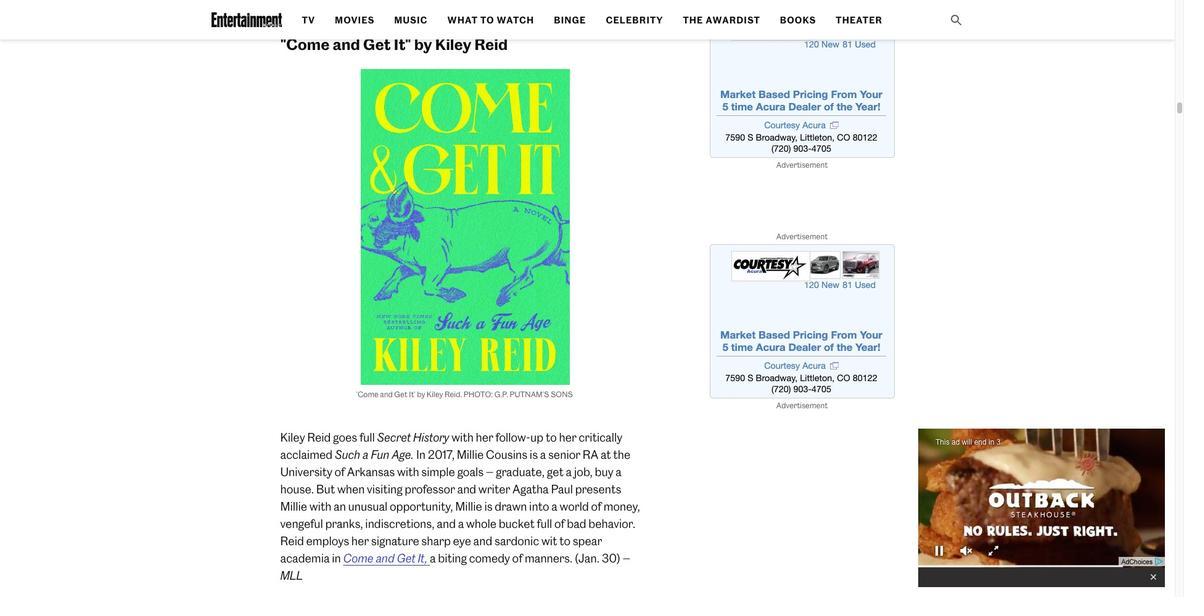 Task type: vqa. For each thing, say whether or not it's contained in the screenshot.
the leftmost with
yes



Task type: describe. For each thing, give the bounding box(es) containing it.
2 horizontal spatial her
[[559, 430, 577, 444]]

watch
[[497, 15, 534, 26]]

g.p. putnam's sons
[[494, 389, 574, 399]]

follow-
[[496, 430, 530, 444]]

"come
[[280, 35, 330, 53]]

books link
[[780, 15, 816, 26]]

what
[[448, 15, 478, 26]]

a down up
[[540, 447, 546, 462]]

to
[[480, 15, 494, 26]]

vengeful
[[280, 517, 323, 531]]

up
[[530, 430, 544, 444]]

putnam's
[[510, 389, 549, 399]]

kiley for reid.
[[427, 389, 443, 399]]

money,
[[604, 499, 640, 513]]

academia
[[280, 551, 330, 565]]

home image
[[211, 12, 282, 27]]

the
[[613, 447, 631, 462]]

the awardist link
[[683, 15, 760, 26]]

reid.
[[445, 389, 462, 399]]

in
[[416, 447, 426, 462]]

cousins
[[486, 447, 527, 462]]

g.p.
[[494, 389, 508, 399]]

paul
[[551, 482, 573, 496]]

world
[[560, 499, 589, 513]]

movies
[[335, 15, 375, 26]]

theater
[[836, 15, 883, 26]]

a inside come and get it, a biting comedy of manners. (jan. 30) — mll
[[430, 551, 436, 565]]

ra
[[583, 447, 598, 462]]

it"
[[394, 35, 411, 53]]

unmute button group
[[953, 542, 980, 560]]

30)
[[602, 551, 621, 565]]

0 vertical spatial is
[[530, 447, 538, 462]]

such
[[335, 447, 360, 462]]

presents
[[575, 482, 621, 496]]

bad
[[567, 517, 586, 531]]

get for it"
[[363, 35, 391, 53]]

pranks,
[[325, 517, 363, 531]]

to inside with her follow-up to her critically acclaimed
[[546, 430, 557, 444]]

(jan.
[[575, 551, 600, 565]]

reid inside in 2017, millie cousins is a senior ra at the university of arkansas with simple goals — graduate, get a job, buy a house. but when visiting professor and writer agatha paul presents millie with an unusual opportunity, millie is drawn into a world of money, vengeful pranks, indiscretions, and a whole bucket full of bad behavior. reid employs her signature sharp eye and sardonic wit to spear academia in
[[280, 534, 304, 548]]

goes
[[333, 430, 357, 444]]

2 vertical spatial kiley
[[280, 430, 305, 444]]

come
[[343, 551, 373, 565]]

history
[[413, 430, 449, 444]]

celebrity link
[[606, 15, 663, 26]]

tv link
[[302, 15, 315, 26]]

kiley for reid
[[435, 35, 471, 53]]

but
[[316, 482, 335, 496]]

house.
[[280, 482, 314, 496]]

of left the bad
[[554, 517, 565, 531]]

movies link
[[335, 15, 375, 26]]

what to watch link
[[448, 15, 534, 26]]

agatha
[[513, 482, 549, 496]]

and up sharp
[[437, 517, 456, 531]]

at
[[601, 447, 611, 462]]

music link
[[394, 15, 428, 26]]

signature
[[371, 534, 419, 548]]

graduate,
[[496, 465, 545, 479]]

eye
[[453, 534, 471, 548]]

2 vertical spatial with
[[309, 499, 331, 513]]

a left fun
[[363, 447, 368, 462]]

'come and get it' by kiley reid.
[[356, 389, 462, 399]]

with her follow-up to her critically acclaimed
[[280, 430, 622, 462]]

2 advertisement region from the top
[[710, 244, 895, 398]]

spear
[[573, 534, 602, 548]]

goals
[[457, 465, 484, 479]]

senior
[[548, 447, 580, 462]]

get for it,
[[397, 551, 415, 565]]

tv
[[302, 15, 315, 26]]

job,
[[574, 465, 593, 479]]

a right into
[[552, 499, 557, 513]]

of down presents
[[591, 499, 601, 513]]

celebrity
[[606, 15, 663, 26]]

visiting
[[367, 482, 403, 496]]

it,
[[418, 551, 427, 565]]

wit
[[541, 534, 557, 548]]



Task type: locate. For each thing, give the bounding box(es) containing it.
behavior.
[[589, 517, 636, 531]]

kiley down what
[[435, 35, 471, 53]]

her
[[476, 430, 493, 444], [559, 430, 577, 444], [351, 534, 369, 548]]

1 vertical spatial full
[[537, 517, 552, 531]]

full inside in 2017, millie cousins is a senior ra at the university of arkansas with simple goals — graduate, get a job, buy a house. but when visiting professor and writer agatha paul presents millie with an unusual opportunity, millie is drawn into a world of money, vengeful pranks, indiscretions, and a whole bucket full of bad behavior. reid employs her signature sharp eye and sardonic wit to spear academia in
[[537, 517, 552, 531]]

with down age.
[[397, 465, 419, 479]]

to inside in 2017, millie cousins is a senior ra at the university of arkansas with simple goals — graduate, get a job, buy a house. but when visiting professor and writer agatha paul presents millie with an unusual opportunity, millie is drawn into a world of money, vengeful pranks, indiscretions, and a whole bucket full of bad behavior. reid employs her signature sharp eye and sardonic wit to spear academia in
[[559, 534, 571, 548]]

in 2017, millie cousins is a senior ra at the university of arkansas with simple goals — graduate, get a job, buy a house. but when visiting professor and writer agatha paul presents millie with an unusual opportunity, millie is drawn into a world of money, vengeful pranks, indiscretions, and a whole bucket full of bad behavior. reid employs her signature sharp eye and sardonic wit to spear academia in
[[280, 447, 640, 565]]

sardonic
[[495, 534, 539, 548]]

is down writer
[[484, 499, 493, 513]]

0 vertical spatial kiley
[[435, 35, 471, 53]]

age.
[[392, 447, 414, 462]]

get left it"
[[363, 35, 391, 53]]

"come and get it" by kiley reid
[[280, 35, 508, 53]]

of down sardonic
[[512, 551, 523, 565]]

get left it,
[[397, 551, 415, 565]]

to right "wit" in the left bottom of the page
[[559, 534, 571, 548]]

get left 'it''
[[394, 389, 408, 399]]

books
[[780, 15, 816, 26]]

2 vertical spatial reid
[[280, 534, 304, 548]]

1 vertical spatial get
[[394, 389, 408, 399]]

0 horizontal spatial to
[[546, 430, 557, 444]]

secret
[[377, 430, 411, 444]]

'come and get it' by kiley reid image
[[317, 69, 613, 385]]

0 vertical spatial advertisement region
[[710, 4, 895, 158]]

full up "wit" in the left bottom of the page
[[537, 517, 552, 531]]

and down whole
[[473, 534, 492, 548]]

kiley reid goes full secret history
[[280, 430, 452, 444]]

advertisement region
[[710, 4, 895, 158], [710, 244, 895, 398]]

a right the buy
[[616, 465, 622, 479]]

her inside in 2017, millie cousins is a senior ra at the university of arkansas with simple goals — graduate, get a job, buy a house. but when visiting professor and writer agatha paul presents millie with an unusual opportunity, millie is drawn into a world of money, vengeful pranks, indiscretions, and a whole bucket full of bad behavior. reid employs her signature sharp eye and sardonic wit to spear academia in
[[351, 534, 369, 548]]

1 horizontal spatial —
[[623, 551, 630, 565]]

1 vertical spatial —
[[623, 551, 630, 565]]

2 horizontal spatial with
[[452, 430, 474, 444]]

0 horizontal spatial with
[[309, 499, 331, 513]]

0 horizontal spatial full
[[359, 430, 375, 444]]

1 vertical spatial reid
[[307, 430, 331, 444]]

1 horizontal spatial is
[[530, 447, 538, 462]]

0 horizontal spatial —
[[486, 465, 494, 479]]

'come
[[356, 389, 379, 399]]

her up senior
[[559, 430, 577, 444]]

is down up
[[530, 447, 538, 462]]

a up eye
[[458, 517, 464, 531]]

0 horizontal spatial is
[[484, 499, 493, 513]]

1 vertical spatial is
[[484, 499, 493, 513]]

kiley left reid.
[[427, 389, 443, 399]]

with inside with her follow-up to her critically acclaimed
[[452, 430, 474, 444]]

0 horizontal spatial her
[[351, 534, 369, 548]]

0 vertical spatial full
[[359, 430, 375, 444]]

by for it"
[[414, 35, 432, 53]]

when
[[337, 482, 365, 496]]

sharp
[[421, 534, 451, 548]]

millie up whole
[[455, 499, 482, 513]]

her up come
[[351, 534, 369, 548]]

it'
[[409, 389, 416, 399]]

1 vertical spatial by
[[417, 389, 425, 399]]

search image
[[949, 13, 964, 28]]

is
[[530, 447, 538, 462], [484, 499, 493, 513]]

1 vertical spatial advertisement region
[[710, 244, 895, 398]]

of
[[335, 465, 345, 479], [591, 499, 601, 513], [554, 517, 565, 531], [512, 551, 523, 565]]

arkansas
[[347, 465, 395, 479]]

1 horizontal spatial with
[[397, 465, 419, 479]]

reid down vengeful at the left of page
[[280, 534, 304, 548]]

a
[[363, 447, 368, 462], [540, 447, 546, 462], [566, 465, 572, 479], [616, 465, 622, 479], [552, 499, 557, 513], [458, 517, 464, 531], [430, 551, 436, 565]]

binge
[[554, 15, 586, 26]]

music
[[394, 15, 428, 26]]

— up writer
[[486, 465, 494, 479]]

and down goals
[[457, 482, 476, 496]]

a right it,
[[430, 551, 436, 565]]

with up 2017,
[[452, 430, 474, 444]]

in
[[332, 551, 341, 565]]

of down such
[[335, 465, 345, 479]]

comedy
[[469, 551, 510, 565]]

0 vertical spatial by
[[414, 35, 432, 53]]

manners.
[[525, 551, 573, 565]]

employs
[[306, 534, 349, 548]]

acclaimed
[[280, 447, 333, 462]]

— inside in 2017, millie cousins is a senior ra at the university of arkansas with simple goals — graduate, get a job, buy a house. but when visiting professor and writer agatha paul presents millie with an unusual opportunity, millie is drawn into a world of money, vengeful pranks, indiscretions, and a whole bucket full of bad behavior. reid employs her signature sharp eye and sardonic wit to spear academia in
[[486, 465, 494, 479]]

to
[[546, 430, 557, 444], [559, 534, 571, 548]]

and down movies link
[[333, 35, 360, 53]]

an
[[334, 499, 346, 513]]

awardist
[[706, 15, 760, 26]]

1 vertical spatial kiley
[[427, 389, 443, 399]]

simple
[[421, 465, 455, 479]]

drawn
[[495, 499, 527, 513]]

1 horizontal spatial her
[[476, 430, 493, 444]]

1 advertisement region from the top
[[710, 4, 895, 158]]

a right get
[[566, 465, 572, 479]]

by for it'
[[417, 389, 425, 399]]

the awardist
[[683, 15, 760, 26]]

1 horizontal spatial reid
[[307, 430, 331, 444]]

and right ''come'
[[380, 389, 393, 399]]

such a fun age.
[[335, 447, 416, 462]]

— right the 30)
[[623, 551, 630, 565]]

millie up goals
[[457, 447, 484, 462]]

get inside come and get it, a biting comedy of manners. (jan. 30) — mll
[[397, 551, 415, 565]]

and inside come and get it, a biting comedy of manners. (jan. 30) — mll
[[376, 551, 395, 565]]

get for it'
[[394, 389, 408, 399]]

0 vertical spatial to
[[546, 430, 557, 444]]

theater link
[[836, 15, 883, 26]]

get
[[547, 465, 564, 479]]

get
[[363, 35, 391, 53], [394, 389, 408, 399], [397, 551, 415, 565]]

with down but
[[309, 499, 331, 513]]

university
[[280, 465, 332, 479]]

1 horizontal spatial to
[[559, 534, 571, 548]]

0 vertical spatial reid
[[474, 35, 508, 53]]

by right it"
[[414, 35, 432, 53]]

bucket
[[499, 517, 535, 531]]

into
[[529, 499, 549, 513]]

come and get it, link
[[343, 551, 430, 565]]

opportunity,
[[390, 499, 453, 513]]

and down signature
[[376, 551, 395, 565]]

millie down house.
[[280, 499, 307, 513]]

0 vertical spatial get
[[363, 35, 391, 53]]

reid down what to watch link
[[474, 35, 508, 53]]

1 horizontal spatial full
[[537, 517, 552, 531]]

1 vertical spatial to
[[559, 534, 571, 548]]

her up cousins
[[476, 430, 493, 444]]

0 vertical spatial —
[[486, 465, 494, 479]]

whole
[[466, 517, 497, 531]]

2 horizontal spatial reid
[[474, 35, 508, 53]]

binge link
[[554, 15, 586, 26]]

and
[[333, 35, 360, 53], [380, 389, 393, 399], [457, 482, 476, 496], [437, 517, 456, 531], [473, 534, 492, 548], [376, 551, 395, 565]]

— inside come and get it, a biting comedy of manners. (jan. 30) — mll
[[623, 551, 630, 565]]

sons
[[551, 389, 573, 399]]

full up the such a fun age.
[[359, 430, 375, 444]]

0 horizontal spatial reid
[[280, 534, 304, 548]]

come and get it, a biting comedy of manners. (jan. 30) — mll
[[280, 551, 630, 583]]

the
[[683, 15, 703, 26]]

buy
[[595, 465, 613, 479]]

kiley up acclaimed
[[280, 430, 305, 444]]

—
[[486, 465, 494, 479], [623, 551, 630, 565]]

by
[[414, 35, 432, 53], [417, 389, 425, 399]]

full
[[359, 430, 375, 444], [537, 517, 552, 531]]

mll
[[280, 568, 303, 583]]

of inside come and get it, a biting comedy of manners. (jan. 30) — mll
[[512, 551, 523, 565]]

2017,
[[428, 447, 455, 462]]

reid
[[474, 35, 508, 53], [307, 430, 331, 444], [280, 534, 304, 548]]

writer
[[479, 482, 510, 496]]

reid up acclaimed
[[307, 430, 331, 444]]

unusual
[[348, 499, 388, 513]]

to right up
[[546, 430, 557, 444]]

by right 'it''
[[417, 389, 425, 399]]

what to watch
[[448, 15, 534, 26]]

0 vertical spatial with
[[452, 430, 474, 444]]

kiley
[[435, 35, 471, 53], [427, 389, 443, 399], [280, 430, 305, 444]]

fun
[[371, 447, 389, 462]]

2 vertical spatial get
[[397, 551, 415, 565]]

critically
[[579, 430, 622, 444]]

1 vertical spatial with
[[397, 465, 419, 479]]

biting
[[438, 551, 467, 565]]

professor
[[405, 482, 455, 496]]



